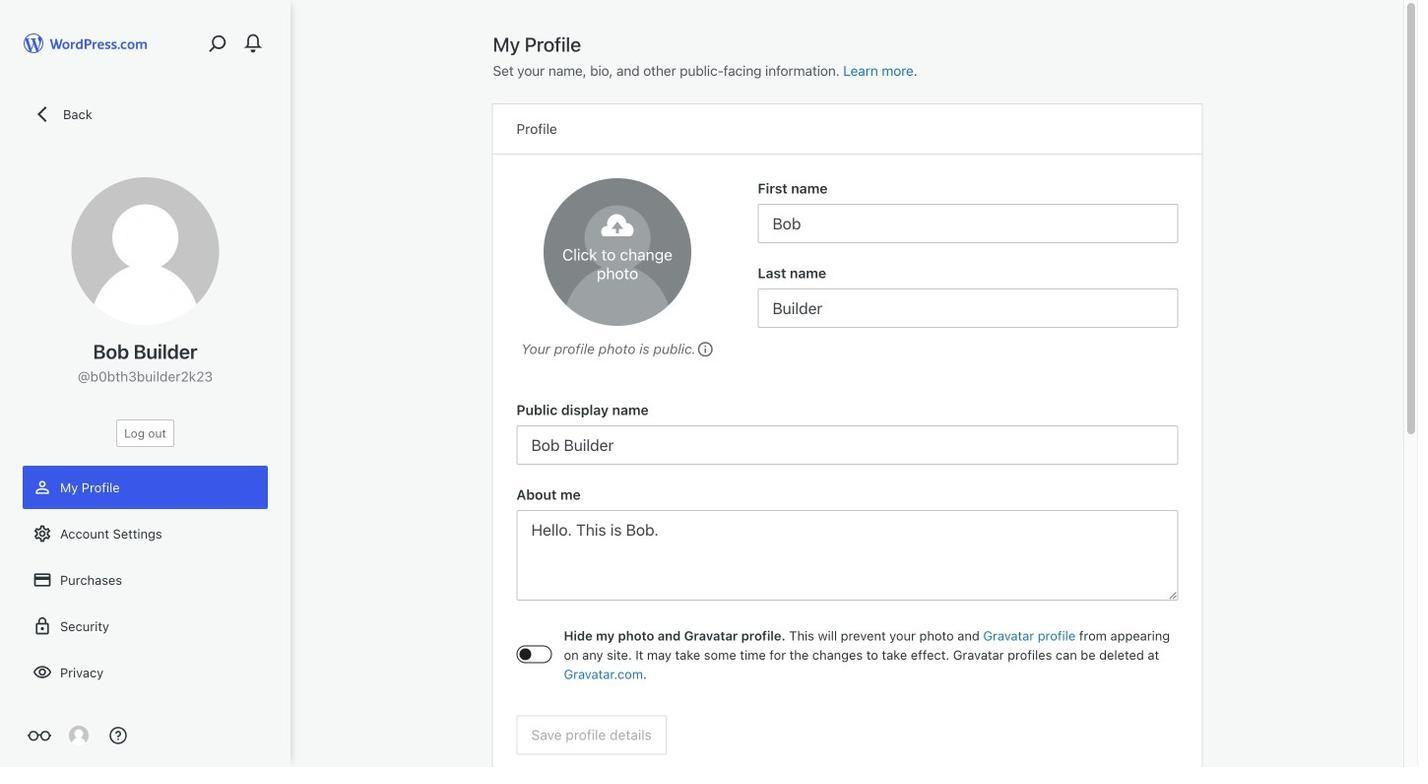Task type: locate. For each thing, give the bounding box(es) containing it.
None text field
[[758, 289, 1179, 328], [517, 510, 1179, 601], [758, 289, 1179, 328], [517, 510, 1179, 601]]

group
[[758, 178, 1179, 243], [758, 263, 1179, 328], [517, 400, 1179, 465], [517, 485, 1179, 607]]

visibility image
[[33, 663, 52, 683]]

None text field
[[758, 204, 1179, 243], [517, 426, 1179, 465], [758, 204, 1179, 243], [517, 426, 1179, 465]]

main content
[[493, 32, 1203, 768]]

more information image
[[696, 340, 714, 357]]

bob builder image
[[71, 177, 219, 325], [544, 178, 692, 326]]

settings image
[[33, 524, 52, 544]]



Task type: describe. For each thing, give the bounding box(es) containing it.
bob builder image
[[69, 726, 89, 746]]

reader image
[[28, 724, 51, 748]]

credit_card image
[[33, 571, 52, 590]]

0 horizontal spatial bob builder image
[[71, 177, 219, 325]]

1 horizontal spatial bob builder image
[[544, 178, 692, 326]]

person image
[[33, 478, 52, 498]]

lock image
[[33, 617, 52, 637]]



Task type: vqa. For each thing, say whether or not it's contained in the screenshot.
"menu"
no



